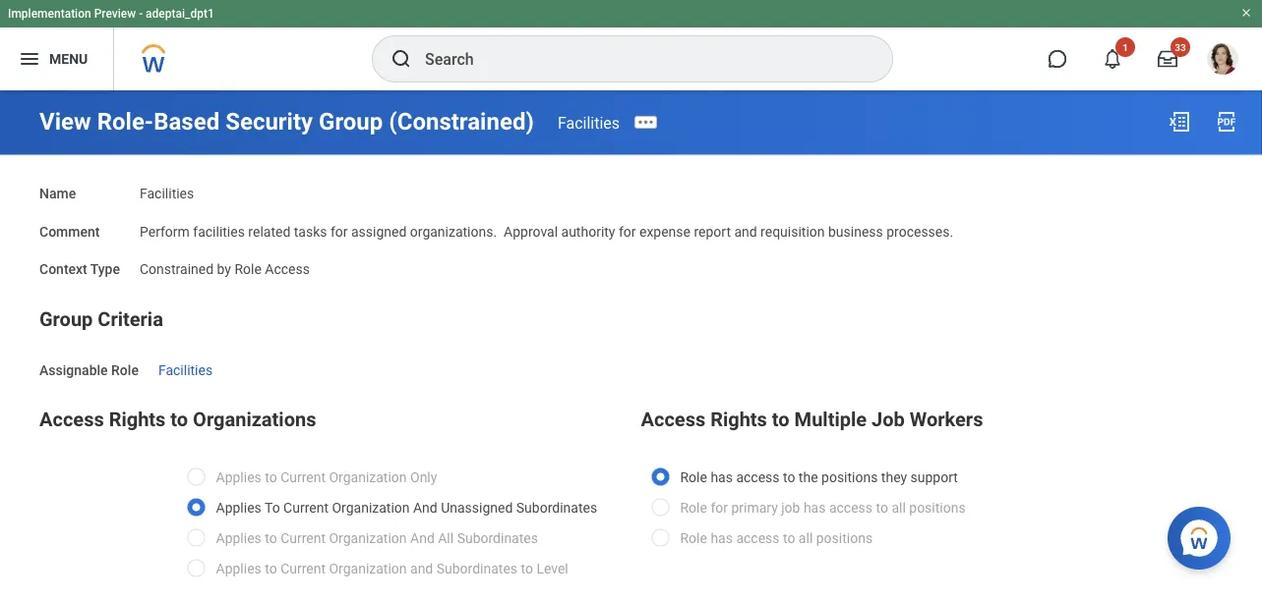Task type: describe. For each thing, give the bounding box(es) containing it.
1 vertical spatial facilities
[[140, 185, 194, 202]]

processes.
[[886, 224, 953, 240]]

organization for unassigned
[[332, 501, 410, 517]]

has for role has access to the positions they support
[[711, 470, 733, 486]]

(constrained)
[[389, 108, 534, 136]]

applies for applies to current organization and subordinates to level
[[216, 562, 261, 578]]

and inside the access rights to organizations group
[[410, 562, 433, 578]]

current for applies to current organization only
[[280, 470, 326, 486]]

applies for applies to current organization only
[[216, 470, 261, 486]]

related
[[248, 224, 290, 240]]

view role-based security group (constrained)
[[39, 108, 534, 136]]

33 button
[[1146, 37, 1190, 81]]

perform
[[140, 224, 190, 240]]

access rights to multiple job workers button
[[641, 409, 983, 432]]

role inside group criteria group
[[111, 363, 139, 379]]

role for primary job has access to all positions
[[680, 501, 966, 517]]

name
[[39, 185, 76, 202]]

unassigned
[[441, 501, 513, 517]]

and for all
[[410, 531, 435, 547]]

0 vertical spatial and
[[734, 224, 757, 240]]

justify image
[[18, 47, 41, 71]]

context type element
[[140, 250, 310, 279]]

facilities for assignable role
[[158, 363, 213, 379]]

assigned
[[351, 224, 407, 240]]

organizations.
[[410, 224, 497, 240]]

positions for role has access to all positions
[[816, 531, 873, 547]]

menu button
[[0, 28, 113, 90]]

search image
[[390, 47, 413, 71]]

1 vertical spatial positions
[[909, 501, 966, 517]]

and for unassigned
[[413, 501, 437, 517]]

job
[[781, 501, 800, 517]]

0 vertical spatial all
[[892, 501, 906, 517]]

role inside context type element
[[235, 262, 262, 278]]

group inside group
[[39, 308, 93, 331]]

close environment banner image
[[1240, 7, 1252, 19]]

access rights to multiple job workers group
[[641, 405, 1223, 565]]

role has access to the positions they support
[[680, 470, 958, 486]]

access rights to organizations group
[[39, 405, 621, 602]]

business
[[828, 224, 883, 240]]

current for applies to current organization and subordinates to level
[[280, 562, 326, 578]]

to
[[265, 501, 280, 517]]

group criteria
[[39, 308, 163, 331]]

support
[[910, 470, 958, 486]]

context
[[39, 262, 87, 278]]

-
[[139, 7, 143, 21]]

by
[[217, 262, 231, 278]]

export to excel image
[[1168, 110, 1191, 134]]

menu
[[49, 51, 88, 67]]

comment
[[39, 224, 100, 240]]

access for the
[[736, 470, 780, 486]]

applies to current organization and unassigned subordinates
[[216, 501, 597, 517]]

profile logan mcneil image
[[1207, 43, 1238, 79]]

type
[[90, 262, 120, 278]]

applies for applies to current organization and all subordinates
[[216, 531, 261, 547]]

0 vertical spatial group
[[319, 108, 383, 136]]

level
[[536, 562, 568, 578]]

context type
[[39, 262, 120, 278]]

access rights to organizations
[[39, 409, 316, 432]]

they
[[881, 470, 907, 486]]

assignable
[[39, 363, 108, 379]]

facilities link for assignable role
[[158, 359, 213, 379]]

applies to current organization and subordinates to level
[[216, 562, 568, 578]]

rights for organizations
[[109, 409, 166, 432]]

organizations
[[193, 409, 316, 432]]

access for all
[[736, 531, 780, 547]]

notifications large image
[[1103, 49, 1122, 69]]

assignable role
[[39, 363, 139, 379]]

access rights to multiple job workers
[[641, 409, 983, 432]]

2 vertical spatial subordinates
[[436, 562, 517, 578]]

menu banner
[[0, 0, 1262, 90]]

for inside access rights to multiple job workers group
[[711, 501, 728, 517]]

only
[[410, 470, 437, 486]]

based
[[154, 108, 220, 136]]

current for applies to current organization and unassigned subordinates
[[283, 501, 329, 517]]

requisition
[[760, 224, 825, 240]]

the
[[799, 470, 818, 486]]



Task type: locate. For each thing, give the bounding box(es) containing it.
all
[[892, 501, 906, 517], [799, 531, 813, 547]]

positions down 'support'
[[909, 501, 966, 517]]

to
[[171, 409, 188, 432], [772, 409, 790, 432], [265, 470, 277, 486], [783, 470, 795, 486], [876, 501, 888, 517], [265, 531, 277, 547], [783, 531, 795, 547], [265, 562, 277, 578], [521, 562, 533, 578]]

current
[[280, 470, 326, 486], [283, 501, 329, 517], [280, 531, 326, 547], [280, 562, 326, 578]]

has right job
[[804, 501, 826, 517]]

positions up role for primary job has access to all positions
[[821, 470, 878, 486]]

applies to current organization and all subordinates
[[216, 531, 538, 547]]

primary
[[731, 501, 778, 517]]

1 vertical spatial and
[[410, 562, 433, 578]]

approval
[[504, 224, 558, 240]]

0 vertical spatial access
[[736, 470, 780, 486]]

facilities inside group criteria group
[[158, 363, 213, 379]]

3 applies from the top
[[216, 531, 261, 547]]

1 horizontal spatial and
[[734, 224, 757, 240]]

0 vertical spatial has
[[711, 470, 733, 486]]

all down they
[[892, 501, 906, 517]]

subordinates for applies to current organization and all subordinates
[[457, 531, 538, 547]]

0 horizontal spatial facilities link
[[158, 359, 213, 379]]

current right 'to'
[[283, 501, 329, 517]]

group criteria button
[[39, 308, 163, 331]]

multiple
[[794, 409, 867, 432]]

inbox large image
[[1158, 49, 1177, 69]]

role-
[[97, 108, 154, 136]]

2 horizontal spatial access
[[641, 409, 705, 432]]

1 horizontal spatial facilities link
[[558, 113, 620, 132]]

organization down applies to current organization and all subordinates
[[329, 562, 407, 578]]

access up primary
[[736, 470, 780, 486]]

facilities for view role-based security group (constrained)
[[558, 113, 620, 132]]

0 vertical spatial positions
[[821, 470, 878, 486]]

has for role has access to all positions
[[711, 531, 733, 547]]

expense
[[639, 224, 690, 240]]

facilities down the search workday search field
[[558, 113, 620, 132]]

current for applies to current organization and all subordinates
[[280, 531, 326, 547]]

role has access to all positions
[[680, 531, 873, 547]]

1 vertical spatial subordinates
[[457, 531, 538, 547]]

and
[[413, 501, 437, 517], [410, 531, 435, 547]]

2 vertical spatial positions
[[816, 531, 873, 547]]

1 vertical spatial and
[[410, 531, 435, 547]]

access rights to organizations button
[[39, 409, 316, 432]]

subordinates for applies to current organization and unassigned subordinates
[[516, 501, 597, 517]]

2 horizontal spatial for
[[711, 501, 728, 517]]

group right the security
[[319, 108, 383, 136]]

facilities link inside group criteria group
[[158, 359, 213, 379]]

1 horizontal spatial group
[[319, 108, 383, 136]]

2 rights from the left
[[710, 409, 767, 432]]

2 vertical spatial access
[[736, 531, 780, 547]]

view role-based security group (constrained) main content
[[0, 90, 1262, 602]]

facilities link
[[558, 113, 620, 132], [158, 359, 213, 379]]

0 vertical spatial facilities
[[558, 113, 620, 132]]

role for role for primary job has access to all positions
[[680, 501, 707, 517]]

tasks
[[294, 224, 327, 240]]

1 button
[[1091, 37, 1135, 81]]

positions down role for primary job has access to all positions
[[816, 531, 873, 547]]

and right report
[[734, 224, 757, 240]]

access down group criteria group
[[641, 409, 705, 432]]

1 rights from the left
[[109, 409, 166, 432]]

organization for all
[[329, 531, 407, 547]]

applies for applies to current organization and unassigned subordinates
[[216, 501, 261, 517]]

group down context
[[39, 308, 93, 331]]

0 vertical spatial facilities link
[[558, 113, 620, 132]]

and
[[734, 224, 757, 240], [410, 562, 433, 578]]

0 horizontal spatial group
[[39, 308, 93, 331]]

subordinates down unassigned
[[457, 531, 538, 547]]

facilities link for view role-based security group (constrained)
[[558, 113, 620, 132]]

for right tasks
[[330, 224, 348, 240]]

access down related
[[265, 262, 310, 278]]

access for access rights to organizations
[[39, 409, 104, 432]]

rights up primary
[[710, 409, 767, 432]]

1 horizontal spatial for
[[619, 224, 636, 240]]

and left the all
[[410, 531, 435, 547]]

4 applies from the top
[[216, 562, 261, 578]]

1 vertical spatial facilities link
[[158, 359, 213, 379]]

access down role has access to the positions they support
[[829, 501, 873, 517]]

implementation
[[8, 7, 91, 21]]

implementation preview -   adeptai_dpt1
[[8, 7, 214, 21]]

access
[[265, 262, 310, 278], [39, 409, 104, 432], [641, 409, 705, 432]]

job
[[872, 409, 905, 432]]

facilities up perform
[[140, 185, 194, 202]]

organization up applies to current organization and subordinates to level
[[329, 531, 407, 547]]

role for role has access to all positions
[[680, 531, 707, 547]]

0 horizontal spatial all
[[799, 531, 813, 547]]

0 horizontal spatial and
[[410, 562, 433, 578]]

1
[[1122, 41, 1128, 53]]

has up primary
[[711, 470, 733, 486]]

current down applies to current organization only at the bottom of the page
[[280, 531, 326, 547]]

access
[[736, 470, 780, 486], [829, 501, 873, 517], [736, 531, 780, 547]]

subordinates down the all
[[436, 562, 517, 578]]

constrained by role access
[[140, 262, 310, 278]]

positions for role has access to the positions they support
[[821, 470, 878, 486]]

and down applies to current organization and all subordinates
[[410, 562, 433, 578]]

1 horizontal spatial access
[[265, 262, 310, 278]]

33
[[1175, 41, 1186, 53]]

applies to current organization only
[[216, 470, 437, 486]]

rights down assignable role
[[109, 409, 166, 432]]

preview
[[94, 7, 136, 21]]

criteria
[[98, 308, 163, 331]]

1 vertical spatial all
[[799, 531, 813, 547]]

access for access rights to multiple job workers
[[641, 409, 705, 432]]

organization
[[329, 470, 407, 486], [332, 501, 410, 517], [329, 531, 407, 547], [329, 562, 407, 578]]

2 applies from the top
[[216, 501, 261, 517]]

has
[[711, 470, 733, 486], [804, 501, 826, 517], [711, 531, 733, 547]]

1 vertical spatial has
[[804, 501, 826, 517]]

organization for subordinates
[[329, 562, 407, 578]]

0 horizontal spatial access
[[39, 409, 104, 432]]

access inside context type element
[[265, 262, 310, 278]]

current down applies to current organization and all subordinates
[[280, 562, 326, 578]]

rights for multiple
[[710, 409, 767, 432]]

all down job
[[799, 531, 813, 547]]

0 horizontal spatial rights
[[109, 409, 166, 432]]

rights
[[109, 409, 166, 432], [710, 409, 767, 432]]

report
[[694, 224, 731, 240]]

group criteria group
[[39, 304, 1223, 381]]

for
[[330, 224, 348, 240], [619, 224, 636, 240], [711, 501, 728, 517]]

has down primary
[[711, 531, 733, 547]]

group
[[319, 108, 383, 136], [39, 308, 93, 331]]

applies
[[216, 470, 261, 486], [216, 501, 261, 517], [216, 531, 261, 547], [216, 562, 261, 578]]

facilities
[[558, 113, 620, 132], [140, 185, 194, 202], [158, 363, 213, 379]]

organization up applies to current organization and all subordinates
[[332, 501, 410, 517]]

1 horizontal spatial rights
[[710, 409, 767, 432]]

current down "organizations"
[[280, 470, 326, 486]]

positions
[[821, 470, 878, 486], [909, 501, 966, 517], [816, 531, 873, 547]]

subordinates
[[516, 501, 597, 517], [457, 531, 538, 547], [436, 562, 517, 578]]

for left primary
[[711, 501, 728, 517]]

access down assignable
[[39, 409, 104, 432]]

view printable version (pdf) image
[[1215, 110, 1238, 134]]

1 vertical spatial access
[[829, 501, 873, 517]]

facilities
[[193, 224, 245, 240]]

authority
[[561, 224, 615, 240]]

all
[[438, 531, 454, 547]]

2 vertical spatial facilities
[[158, 363, 213, 379]]

0 vertical spatial and
[[413, 501, 437, 517]]

name element
[[140, 174, 194, 203]]

0 horizontal spatial for
[[330, 224, 348, 240]]

workers
[[910, 409, 983, 432]]

perform facilities related tasks for assigned organizations.  approval authority for expense report and requisition business processes.
[[140, 224, 953, 240]]

adeptai_dpt1
[[146, 7, 214, 21]]

facilities link up access rights to organizations button
[[158, 359, 213, 379]]

for left the expense
[[619, 224, 636, 240]]

and down only
[[413, 501, 437, 517]]

1 applies from the top
[[216, 470, 261, 486]]

role
[[235, 262, 262, 278], [111, 363, 139, 379], [680, 470, 707, 486], [680, 501, 707, 517], [680, 531, 707, 547]]

access down primary
[[736, 531, 780, 547]]

view
[[39, 108, 91, 136]]

role for role has access to the positions they support
[[680, 470, 707, 486]]

organization up applies to current organization and unassigned subordinates
[[329, 470, 407, 486]]

subordinates up level
[[516, 501, 597, 517]]

1 horizontal spatial all
[[892, 501, 906, 517]]

0 vertical spatial subordinates
[[516, 501, 597, 517]]

facilities link down the search workday search field
[[558, 113, 620, 132]]

facilities up access rights to organizations button
[[158, 363, 213, 379]]

Search Workday  search field
[[425, 37, 852, 81]]

2 vertical spatial has
[[711, 531, 733, 547]]

1 vertical spatial group
[[39, 308, 93, 331]]

constrained
[[140, 262, 214, 278]]

security
[[225, 108, 313, 136]]



Task type: vqa. For each thing, say whether or not it's contained in the screenshot.
MENU banner
yes



